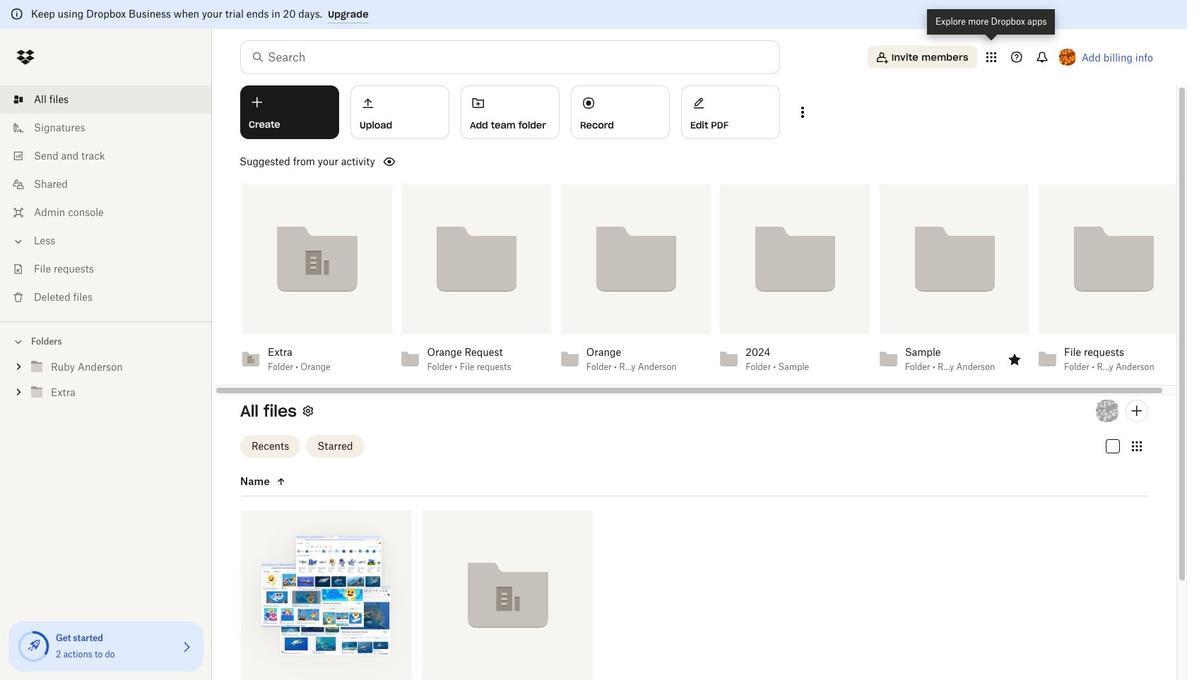 Task type: locate. For each thing, give the bounding box(es) containing it.
dropbox image
[[11, 43, 40, 71]]

alert
[[0, 0, 1187, 29]]

list
[[0, 77, 212, 322]]

team member folder, ruby anderson row
[[241, 511, 411, 680]]

group
[[0, 352, 212, 416]]

add team members image
[[1128, 403, 1145, 420]]

list item
[[0, 86, 212, 114]]

account menu image
[[1059, 49, 1076, 66]]



Task type: vqa. For each thing, say whether or not it's contained in the screenshot.
list item
yes



Task type: describe. For each thing, give the bounding box(es) containing it.
ruby anderson image
[[1096, 400, 1119, 422]]

less image
[[11, 235, 25, 249]]

team shared folder, extra row
[[423, 511, 593, 680]]

folder settings image
[[300, 403, 317, 420]]

Search in folder "Dropbox" text field
[[268, 49, 750, 66]]



